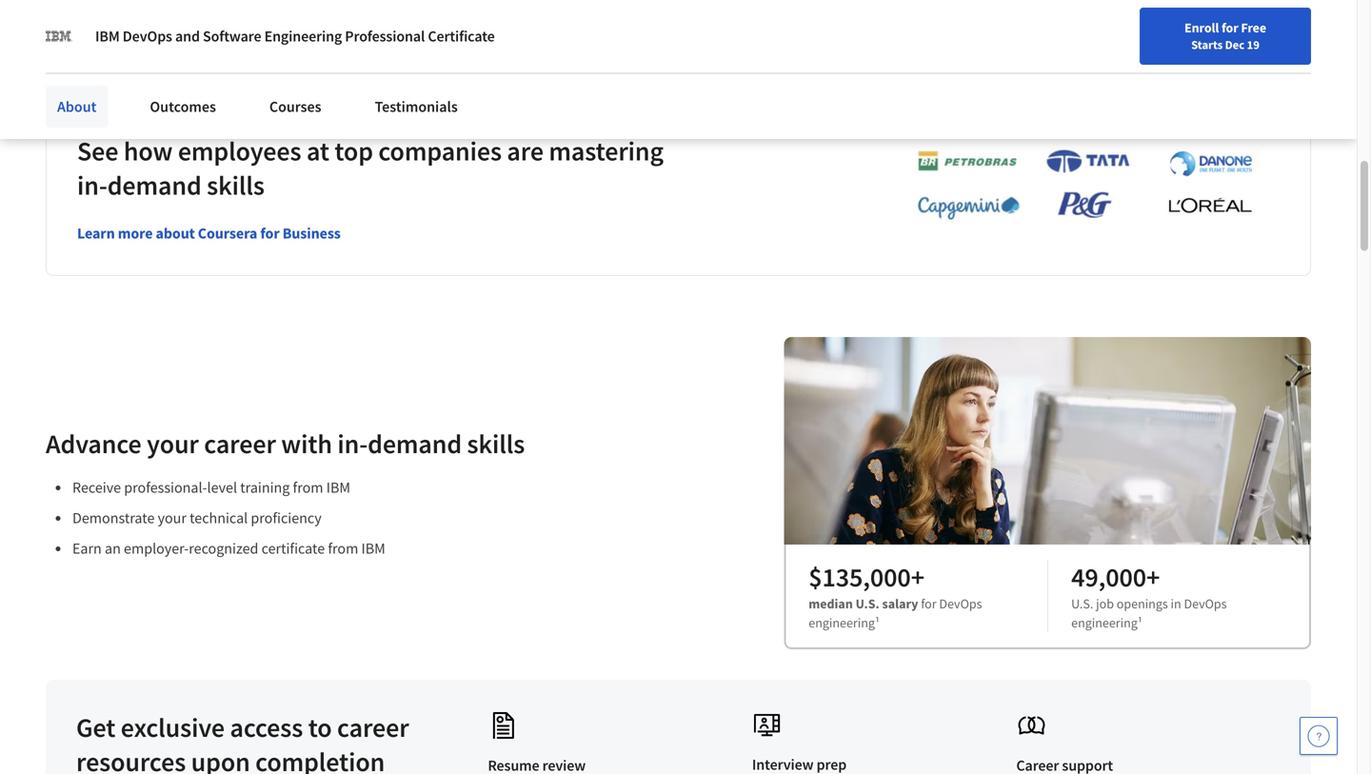 Task type: vqa. For each thing, say whether or not it's contained in the screenshot.
Breadcrumb navigation
no



Task type: locate. For each thing, give the bounding box(es) containing it.
about
[[57, 97, 97, 116]]

career right to on the bottom of page
[[337, 711, 409, 745]]

2 + from the left
[[1147, 561, 1161, 594]]

prep
[[817, 755, 847, 775]]

0 vertical spatial demand
[[107, 169, 202, 202]]

+ inside 49,000 + u.s. job openings in devops engineering
[[1147, 561, 1161, 594]]

your down professional-
[[158, 509, 187, 528]]

+
[[911, 561, 925, 594], [1147, 561, 1161, 594]]

engineering down median
[[809, 614, 875, 632]]

+ up openings
[[1147, 561, 1161, 594]]

1 vertical spatial from
[[328, 539, 359, 558]]

devops inside 49,000 + u.s. job openings in devops engineering
[[1185, 595, 1228, 613]]

resources
[[76, 745, 186, 775]]

from right certificate
[[328, 539, 359, 558]]

49,000 + u.s. job openings in devops engineering
[[1072, 561, 1228, 632]]

2 vertical spatial for
[[922, 595, 937, 613]]

demonstrate your technical proficiency
[[72, 509, 322, 528]]

courses
[[270, 97, 322, 116]]

engineering down job
[[1072, 614, 1138, 632]]

devops
[[123, 27, 172, 46], [940, 595, 983, 613], [1185, 595, 1228, 613]]

about
[[156, 224, 195, 243]]

professional
[[345, 27, 425, 46]]

0 horizontal spatial from
[[293, 478, 323, 497]]

0 vertical spatial career
[[204, 427, 276, 461]]

0 vertical spatial ibm
[[95, 27, 120, 46]]

1 horizontal spatial demand
[[368, 427, 462, 461]]

for inside "enroll for free starts dec 19"
[[1222, 19, 1239, 36]]

ibm
[[95, 27, 120, 46], [327, 478, 351, 497], [362, 539, 386, 558]]

your for demonstrate
[[158, 509, 187, 528]]

1 horizontal spatial skills
[[467, 427, 525, 461]]

how
[[124, 135, 173, 168]]

1 + from the left
[[911, 561, 925, 594]]

+ inside '$135,000 + median u.s. salary'
[[911, 561, 925, 594]]

skills
[[207, 169, 265, 202], [467, 427, 525, 461]]

dec
[[1226, 37, 1245, 52]]

software
[[203, 27, 261, 46]]

completion
[[255, 745, 385, 775]]

your up professional-
[[147, 427, 199, 461]]

¹
[[875, 614, 880, 632], [1138, 614, 1143, 632]]

recognized
[[189, 539, 259, 558]]

access
[[230, 711, 303, 745]]

for devops engineering
[[809, 595, 983, 632]]

0 vertical spatial for
[[1222, 19, 1239, 36]]

1 horizontal spatial u.s.
[[1072, 595, 1094, 613]]

your
[[147, 427, 199, 461], [158, 509, 187, 528]]

from
[[293, 478, 323, 497], [328, 539, 359, 558]]

career up level
[[204, 427, 276, 461]]

career inside get exclusive access to career resources upon completion
[[337, 711, 409, 745]]

1 vertical spatial skills
[[467, 427, 525, 461]]

2 vertical spatial ibm
[[362, 539, 386, 558]]

1 vertical spatial your
[[158, 509, 187, 528]]

in- right with
[[338, 427, 368, 461]]

courses link
[[258, 86, 333, 128]]

1 engineering from the left
[[809, 614, 875, 632]]

advance
[[46, 427, 142, 461]]

1 horizontal spatial devops
[[940, 595, 983, 613]]

+ up salary
[[911, 561, 925, 594]]

engineering
[[809, 614, 875, 632], [1072, 614, 1138, 632]]

for
[[1222, 19, 1239, 36], [260, 224, 280, 243], [922, 595, 937, 613]]

u.s. inside '$135,000 + median u.s. salary'
[[856, 595, 880, 613]]

upon
[[191, 745, 250, 775]]

0 vertical spatial skills
[[207, 169, 265, 202]]

+ for $135,000
[[911, 561, 925, 594]]

0 horizontal spatial u.s.
[[856, 595, 880, 613]]

0 horizontal spatial engineering
[[809, 614, 875, 632]]

¹ down openings
[[1138, 614, 1143, 632]]

1 vertical spatial career
[[337, 711, 409, 745]]

devops for for
[[940, 595, 983, 613]]

19
[[1248, 37, 1260, 52]]

receive
[[72, 478, 121, 497]]

earn
[[72, 539, 102, 558]]

0 horizontal spatial ¹
[[875, 614, 880, 632]]

0 horizontal spatial for
[[260, 224, 280, 243]]

interview
[[753, 755, 814, 775]]

demand
[[107, 169, 202, 202], [368, 427, 462, 461]]

ibm right ibm image
[[95, 27, 120, 46]]

1 u.s. from the left
[[856, 595, 880, 613]]

0 horizontal spatial in-
[[77, 169, 107, 202]]

in- down see in the left of the page
[[77, 169, 107, 202]]

None search field
[[272, 12, 586, 50]]

ibm right certificate
[[362, 539, 386, 558]]

from up proficiency
[[293, 478, 323, 497]]

1 horizontal spatial +
[[1147, 561, 1161, 594]]

employer-
[[124, 539, 189, 558]]

u.s.
[[856, 595, 880, 613], [1072, 595, 1094, 613]]

0 horizontal spatial skills
[[207, 169, 265, 202]]

mastering
[[549, 135, 664, 168]]

¹ down '$135,000 + median u.s. salary' at the bottom right of page
[[875, 614, 880, 632]]

1 horizontal spatial ibm
[[327, 478, 351, 497]]

2 u.s. from the left
[[1072, 595, 1094, 613]]

more
[[118, 224, 153, 243]]

1 horizontal spatial for
[[922, 595, 937, 613]]

1 vertical spatial in-
[[338, 427, 368, 461]]

u.s. inside 49,000 + u.s. job openings in devops engineering
[[1072, 595, 1094, 613]]

0 vertical spatial in-
[[77, 169, 107, 202]]

with
[[281, 427, 332, 461]]

get
[[76, 711, 116, 745]]

¹ for $135,000
[[875, 614, 880, 632]]

ibm down with
[[327, 478, 351, 497]]

enroll
[[1185, 19, 1220, 36]]

2 horizontal spatial devops
[[1185, 595, 1228, 613]]

an
[[105, 539, 121, 558]]

1 horizontal spatial ¹
[[1138, 614, 1143, 632]]

earn an employer-recognized certificate from ibm
[[72, 539, 386, 558]]

career
[[204, 427, 276, 461], [337, 711, 409, 745]]

testimonials
[[375, 97, 458, 116]]

for left 'business'
[[260, 224, 280, 243]]

for up dec
[[1222, 19, 1239, 36]]

learn more about coursera for business
[[77, 224, 341, 243]]

u.s. down $135,000
[[856, 595, 880, 613]]

49,000
[[1072, 561, 1147, 594]]

0 horizontal spatial ibm
[[95, 27, 120, 46]]

certificate
[[262, 539, 325, 558]]

1 ¹ from the left
[[875, 614, 880, 632]]

for right salary
[[922, 595, 937, 613]]

u.s. left job
[[1072, 595, 1094, 613]]

0 horizontal spatial +
[[911, 561, 925, 594]]

2 ¹ from the left
[[1138, 614, 1143, 632]]

demonstrate
[[72, 509, 155, 528]]

$135,000
[[809, 561, 911, 594]]

1 vertical spatial demand
[[368, 427, 462, 461]]

2 horizontal spatial for
[[1222, 19, 1239, 36]]

outcomes
[[150, 97, 216, 116]]

0 horizontal spatial career
[[204, 427, 276, 461]]

in-
[[77, 169, 107, 202], [338, 427, 368, 461]]

1 horizontal spatial engineering
[[1072, 614, 1138, 632]]

learn
[[77, 224, 115, 243]]

menu item
[[1014, 19, 1136, 81]]

enroll for free starts dec 19
[[1185, 19, 1267, 52]]

devops left "and"
[[123, 27, 172, 46]]

engineering
[[264, 27, 342, 46]]

1 horizontal spatial career
[[337, 711, 409, 745]]

devops inside "for devops engineering"
[[940, 595, 983, 613]]

devops right salary
[[940, 595, 983, 613]]

2 engineering from the left
[[1072, 614, 1138, 632]]

top
[[335, 135, 373, 168]]

devops right in
[[1185, 595, 1228, 613]]

0 horizontal spatial demand
[[107, 169, 202, 202]]

0 horizontal spatial devops
[[123, 27, 172, 46]]

0 vertical spatial your
[[147, 427, 199, 461]]

proficiency
[[251, 509, 322, 528]]

interview prep
[[753, 755, 847, 775]]



Task type: describe. For each thing, give the bounding box(es) containing it.
about link
[[46, 86, 108, 128]]

skills inside see how employees at top companies are mastering in-demand skills
[[207, 169, 265, 202]]

1 horizontal spatial from
[[328, 539, 359, 558]]

job
[[1097, 595, 1115, 613]]

coursera image
[[23, 15, 144, 46]]

outcomes link
[[139, 86, 228, 128]]

median
[[809, 595, 853, 613]]

to
[[308, 711, 332, 745]]

employees
[[178, 135, 302, 168]]

engineering inside "for devops engineering"
[[809, 614, 875, 632]]

training
[[240, 478, 290, 497]]

exclusive
[[121, 711, 225, 745]]

professional-
[[124, 478, 207, 497]]

technical
[[190, 509, 248, 528]]

help center image
[[1308, 725, 1331, 748]]

free
[[1242, 19, 1267, 36]]

level
[[207, 478, 237, 497]]

engineering inside 49,000 + u.s. job openings in devops engineering
[[1072, 614, 1138, 632]]

in
[[1171, 595, 1182, 613]]

learn more about coursera for business link
[[77, 224, 341, 243]]

your for advance
[[147, 427, 199, 461]]

get exclusive access to career resources upon completion
[[76, 711, 409, 775]]

ibm image
[[46, 23, 72, 50]]

advance your career with in-demand skills
[[46, 427, 525, 461]]

see
[[77, 135, 118, 168]]

coursera
[[198, 224, 257, 243]]

+ for 49,000
[[1147, 561, 1161, 594]]

¹ for 49,000
[[1138, 614, 1143, 632]]

certificate
[[428, 27, 495, 46]]

demand inside see how employees at top companies are mastering in-demand skills
[[107, 169, 202, 202]]

see how employees at top companies are mastering in-demand skills
[[77, 135, 664, 202]]

salary
[[883, 595, 919, 613]]

devops for ibm
[[123, 27, 172, 46]]

for inside "for devops engineering"
[[922, 595, 937, 613]]

coursera enterprise logos image
[[889, 148, 1270, 231]]

companies
[[379, 135, 502, 168]]

testimonials link
[[364, 86, 469, 128]]

receive professional-level training from ibm
[[72, 478, 351, 497]]

starts
[[1192, 37, 1224, 52]]

2 horizontal spatial ibm
[[362, 539, 386, 558]]

$135,000 + median u.s. salary
[[809, 561, 925, 613]]

1 horizontal spatial in-
[[338, 427, 368, 461]]

0 vertical spatial from
[[293, 478, 323, 497]]

1 vertical spatial for
[[260, 224, 280, 243]]

at
[[307, 135, 330, 168]]

openings
[[1117, 595, 1169, 613]]

1 vertical spatial ibm
[[327, 478, 351, 497]]

ibm devops and software engineering professional certificate
[[95, 27, 495, 46]]

in- inside see how employees at top companies are mastering in-demand skills
[[77, 169, 107, 202]]

are
[[507, 135, 544, 168]]

and
[[175, 27, 200, 46]]

business
[[283, 224, 341, 243]]



